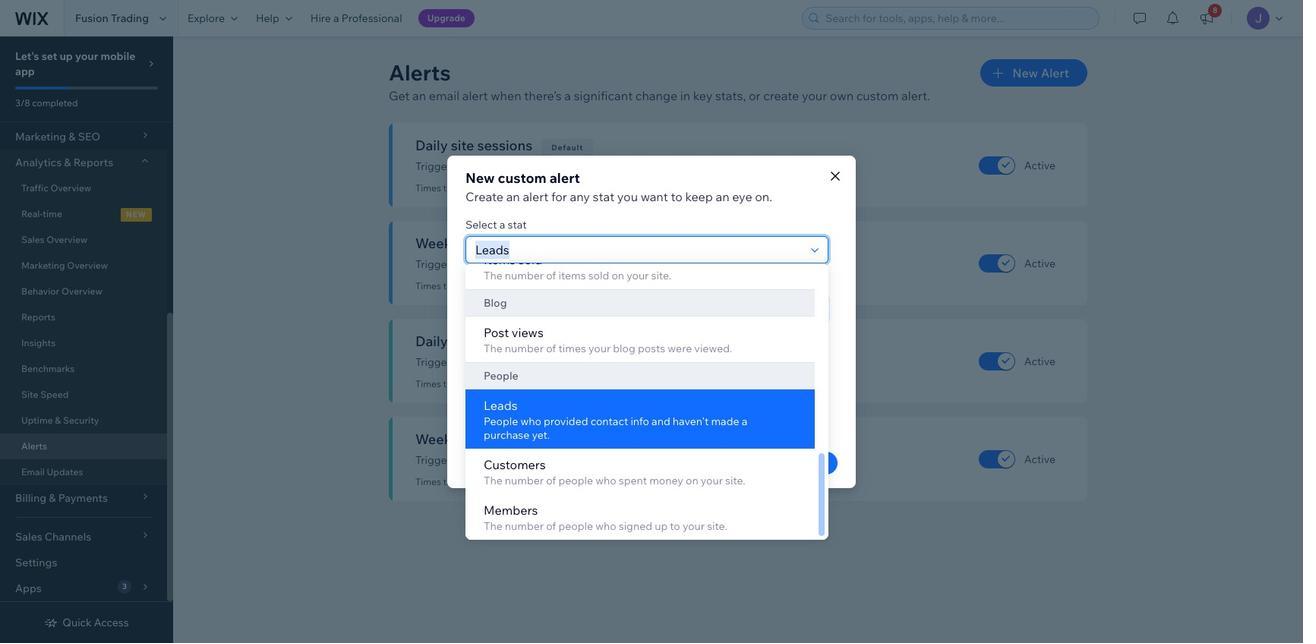 Task type: locate. For each thing, give the bounding box(es) containing it.
behavior
[[21, 286, 59, 297]]

number inside the members the number of people who signed up to your site.
[[505, 520, 544, 533]]

0 vertical spatial people
[[559, 474, 593, 488]]

Select a stat field
[[471, 237, 807, 262]]

3 number from the top
[[505, 474, 544, 488]]

email up provided
[[528, 395, 554, 409]]

sessions. up you on the left top of the page
[[607, 160, 651, 173]]

significant for daily site sessions
[[456, 160, 508, 173]]

default up the items sold the number of items sold on your site.
[[567, 241, 599, 251]]

0 vertical spatial reports
[[73, 156, 113, 169]]

1 weekly from the top
[[561, 257, 595, 271]]

people option
[[466, 362, 815, 390]]

3 trigger: from the top
[[415, 355, 454, 369]]

are
[[615, 395, 630, 409]]

times down the weekly total sales
[[415, 476, 441, 488]]

never for daily site sessions
[[488, 182, 511, 194]]

0 vertical spatial daily
[[561, 160, 584, 173]]

0 horizontal spatial new
[[466, 169, 495, 186]]

fusion trading
[[75, 11, 149, 25]]

default
[[552, 143, 584, 153], [567, 241, 599, 251], [535, 339, 567, 349], [550, 437, 582, 447]]

1 vertical spatial sessions
[[492, 235, 548, 252]]

the down the customers
[[484, 474, 503, 488]]

of inside customers the number of people who spent money on your site.
[[546, 474, 556, 488]]

the inside customers the number of people who spent money on your site.
[[484, 474, 503, 488]]

triggered
[[513, 182, 553, 194], [513, 280, 553, 292], [513, 378, 553, 390], [513, 476, 553, 488]]

&
[[64, 156, 71, 169], [55, 415, 61, 426]]

0 vertical spatial sales
[[484, 333, 516, 350]]

weekly for weekly total sales
[[415, 431, 463, 448]]

significant inside alerts get an email alert when there's a significant change in key stats, or create your own custom alert.
[[574, 88, 633, 103]]

weekly left items
[[415, 235, 463, 252]]

1 horizontal spatial custom
[[857, 88, 899, 103]]

in down yet.
[[549, 453, 558, 467]]

overview for behavior overview
[[61, 286, 102, 297]]

sold up every
[[518, 252, 542, 267]]

0 horizontal spatial on
[[612, 269, 624, 283]]

1 number from the top
[[505, 269, 544, 283]]

who inside customers the number of people who spent money on your site.
[[596, 474, 616, 488]]

new left alert
[[1013, 65, 1038, 81]]

sessions up trigger: significant change in daily site sessions.
[[477, 137, 533, 154]]

1 vertical spatial sales.
[[622, 453, 650, 467]]

0 vertical spatial sold
[[518, 252, 542, 267]]

change for weekly site sessions
[[510, 257, 547, 271]]

1 of from the top
[[546, 269, 556, 283]]

triggered:
[[443, 182, 485, 194], [443, 280, 485, 292], [443, 378, 485, 390], [443, 476, 485, 488]]

email updates link
[[0, 460, 167, 485]]

change left key
[[636, 88, 678, 103]]

1 horizontal spatial new
[[1013, 65, 1038, 81]]

in for weekly total sales
[[549, 453, 558, 467]]

1 vertical spatial people
[[484, 415, 518, 428]]

email updates
[[21, 466, 83, 478]]

on inside customers the number of people who spent money on your site.
[[686, 474, 699, 488]]

times triggered: never triggered for daily site sessions
[[415, 182, 553, 194]]

1 vertical spatial new
[[466, 169, 495, 186]]

blog
[[484, 296, 507, 310]]

on inside the items sold the number of items sold on your site.
[[612, 269, 624, 283]]

people left signed
[[559, 520, 593, 533]]

contact
[[591, 415, 628, 428]]

1 horizontal spatial on
[[686, 474, 699, 488]]

0 vertical spatial on
[[612, 269, 624, 283]]

0 horizontal spatial &
[[55, 415, 61, 426]]

analytics
[[15, 156, 62, 169]]

1 horizontal spatial &
[[64, 156, 71, 169]]

let's
[[15, 49, 39, 63]]

daily site sessions
[[415, 137, 533, 154]]

4 never from the top
[[488, 476, 511, 488]]

site
[[451, 137, 474, 154], [586, 160, 604, 173], [466, 235, 489, 252], [597, 257, 615, 271]]

money
[[650, 474, 683, 488]]

daily total sales
[[415, 333, 516, 350]]

default up trigger: significant change in daily site sessions.
[[552, 143, 584, 153]]

sales for weekly total sales
[[499, 431, 531, 448]]

site. inside the members the number of people who signed up to your site.
[[707, 520, 727, 533]]

never for weekly total sales
[[488, 476, 511, 488]]

change up every
[[510, 257, 547, 271]]

sales
[[484, 333, 516, 350], [499, 431, 531, 448]]

2 people from the top
[[484, 415, 518, 428]]

1 triggered from the top
[[513, 182, 553, 194]]

change down views
[[510, 355, 547, 369]]

trigger: significant change in weekly site sessions.
[[415, 257, 663, 271]]

email inside alerts get an email alert when there's a significant change in key stats, or create your own custom alert.
[[429, 88, 460, 103]]

never up 'select a stat'
[[488, 182, 511, 194]]

If there is field
[[556, 296, 808, 322]]

benchmarks
[[21, 363, 75, 374]]

2 weekly from the top
[[415, 431, 463, 448]]

1 horizontal spatial email
[[528, 395, 554, 409]]

2 vertical spatial site.
[[707, 520, 727, 533]]

0 vertical spatial stat
[[593, 189, 615, 204]]

1 horizontal spatial reports
[[73, 156, 113, 169]]

times down daily total sales
[[415, 378, 441, 390]]

active for daily site sessions
[[1025, 158, 1056, 172]]

0 vertical spatial who
[[521, 415, 541, 428]]

0 vertical spatial &
[[64, 156, 71, 169]]

site. for customers
[[725, 474, 746, 488]]

let's set up your mobile app
[[15, 49, 135, 78]]

alert inside alerts get an email alert when there's a significant change in key stats, or create your own custom alert.
[[462, 88, 488, 103]]

number inside the items sold the number of items sold on your site.
[[505, 269, 544, 283]]

daily up any
[[561, 160, 584, 173]]

leads option
[[466, 390, 815, 449]]

times for weekly total sales
[[415, 476, 441, 488]]

4 triggered from the top
[[513, 476, 553, 488]]

your
[[75, 49, 98, 63], [802, 88, 827, 103], [627, 269, 649, 283], [589, 342, 611, 355], [701, 474, 723, 488], [683, 520, 705, 533]]

in for weekly site sessions
[[549, 257, 558, 271]]

new for custom
[[466, 169, 495, 186]]

1 vertical spatial &
[[55, 415, 61, 426]]

who inside the members the number of people who signed up to your site.
[[596, 520, 616, 533]]

in left day.
[[739, 395, 748, 409]]

2 triggered from the top
[[513, 280, 553, 292]]

0 vertical spatial weekly
[[561, 257, 595, 271]]

1 horizontal spatial sold
[[588, 269, 609, 283]]

3 times triggered: never triggered from the top
[[415, 378, 553, 390]]

2 times from the top
[[415, 280, 441, 292]]

to inside new custom alert create an alert for any stat you want to keep an eye on.
[[671, 189, 683, 204]]

leads up 'made'
[[707, 395, 737, 409]]

weekly for weekly site sessions
[[415, 235, 463, 252]]

new
[[1013, 65, 1038, 81], [466, 169, 495, 186]]

1 horizontal spatial up
[[655, 520, 668, 533]]

help
[[256, 11, 279, 25]]

times triggered: never triggered for weekly total sales
[[415, 476, 553, 488]]

2 daily from the top
[[561, 355, 584, 369]]

1 vertical spatial stat
[[508, 218, 527, 231]]

viewed.
[[694, 342, 733, 355]]

who inside leads people who provided contact info and haven't made a purchase yet.
[[521, 415, 541, 428]]

0 horizontal spatial sold
[[518, 252, 542, 267]]

trigger: down weekly site sessions
[[415, 257, 454, 271]]

4 number from the top
[[505, 520, 544, 533]]

1 never from the top
[[488, 182, 511, 194]]

people up the members the number of people who signed up to your site.
[[559, 474, 593, 488]]

change
[[636, 88, 678, 103], [510, 160, 547, 173], [510, 257, 547, 271], [510, 355, 547, 369], [510, 453, 547, 467]]

& inside popup button
[[64, 156, 71, 169]]

4 of from the top
[[546, 520, 556, 533]]

alerts up the get on the left top of the page
[[389, 59, 451, 86]]

a right there's
[[565, 88, 571, 103]]

2 times triggered: never triggered from the top
[[415, 280, 553, 292]]

0 vertical spatial custom
[[857, 88, 899, 103]]

& for uptime
[[55, 415, 61, 426]]

quick
[[63, 616, 92, 630]]

1 vertical spatial email
[[528, 395, 554, 409]]

1 people from the top
[[559, 474, 593, 488]]

1 vertical spatial to
[[670, 520, 680, 533]]

email for you'll
[[528, 395, 554, 409]]

1 vertical spatial reports
[[21, 311, 55, 323]]

0 vertical spatial when
[[491, 88, 521, 103]]

triggered down trigger: significant change in daily total sales.
[[513, 378, 553, 390]]

of inside post views the number of times your blog posts were viewed.
[[546, 342, 556, 355]]

up right signed
[[655, 520, 668, 533]]

2 of from the top
[[546, 342, 556, 355]]

completed
[[32, 97, 78, 109]]

triggered: for weekly site sessions
[[443, 280, 485, 292]]

1 horizontal spatial alerts
[[389, 59, 451, 86]]

change for daily total sales
[[510, 355, 547, 369]]

1 daily from the top
[[415, 137, 448, 154]]

1 times triggered: never triggered from the top
[[415, 182, 553, 194]]

triggered: for weekly total sales
[[443, 476, 485, 488]]

1 vertical spatial sales
[[499, 431, 531, 448]]

1 the from the top
[[484, 269, 503, 283]]

sessions for weekly site sessions
[[492, 235, 548, 252]]

4 active from the top
[[1025, 452, 1056, 466]]

overview down analytics & reports
[[50, 182, 91, 194]]

0 vertical spatial alert
[[462, 88, 488, 103]]

2 daily from the top
[[415, 333, 448, 350]]

1 active from the top
[[1025, 158, 1056, 172]]

1 people from the top
[[484, 369, 519, 383]]

2 vertical spatial alert
[[523, 189, 549, 204]]

3/8
[[15, 97, 30, 109]]

overview for traffic overview
[[50, 182, 91, 194]]

alert.
[[902, 88, 930, 103]]

overview for marketing overview
[[67, 260, 108, 271]]

to right want
[[671, 189, 683, 204]]

weekly left purchase
[[415, 431, 463, 448]]

1 vertical spatial weekly
[[415, 431, 463, 448]]

new custom alert create an alert for any stat you want to keep an eye on.
[[466, 169, 773, 204]]

site up any
[[586, 160, 604, 173]]

2 active from the top
[[1025, 256, 1056, 270]]

triggered: for daily site sessions
[[443, 182, 485, 194]]

insights link
[[0, 330, 167, 356]]

0 vertical spatial email
[[429, 88, 460, 103]]

total
[[451, 333, 480, 350], [586, 355, 609, 369], [466, 431, 495, 448], [597, 453, 620, 467]]

1 trigger: from the top
[[415, 160, 454, 173]]

key
[[693, 88, 713, 103]]

up right set
[[60, 49, 73, 63]]

an left eye
[[716, 189, 730, 204]]

significant right there's
[[574, 88, 633, 103]]

site up create
[[451, 137, 474, 154]]

times triggered: never triggered up blog
[[415, 280, 553, 292]]

1 vertical spatial people
[[559, 520, 593, 533]]

number
[[505, 269, 544, 283], [505, 342, 544, 355], [505, 474, 544, 488], [505, 520, 544, 533]]

0 vertical spatial sessions
[[477, 137, 533, 154]]

alerts for alerts get an email alert when there's a significant change in key stats, or create your own custom alert.
[[389, 59, 451, 86]]

people inside the members the number of people who signed up to your site.
[[559, 520, 593, 533]]

8 button
[[1190, 0, 1224, 36]]

times left create
[[415, 182, 441, 194]]

of inside the members the number of people who signed up to your site.
[[546, 520, 556, 533]]

the down members
[[484, 520, 503, 533]]

list box
[[466, 244, 829, 540]]

email
[[429, 88, 460, 103], [528, 395, 554, 409]]

2 number from the top
[[505, 342, 544, 355]]

trigger: down the weekly total sales
[[415, 453, 454, 467]]

0 horizontal spatial email
[[429, 88, 460, 103]]

4 the from the top
[[484, 520, 503, 533]]

1 vertical spatial sessions.
[[618, 257, 663, 271]]

your right money
[[701, 474, 723, 488]]

an
[[413, 88, 426, 103], [506, 189, 520, 204], [716, 189, 730, 204], [513, 395, 525, 409]]

2 the from the top
[[484, 342, 503, 355]]

uptime & security link
[[0, 408, 167, 434]]

or
[[749, 88, 761, 103]]

4 triggered: from the top
[[443, 476, 485, 488]]

custom up create
[[498, 169, 547, 186]]

1 daily from the top
[[561, 160, 584, 173]]

default for daily total sales
[[535, 339, 567, 349]]

2 trigger: from the top
[[415, 257, 454, 271]]

0 horizontal spatial reports
[[21, 311, 55, 323]]

change down daily site sessions in the left top of the page
[[510, 160, 547, 173]]

the inside the members the number of people who signed up to your site.
[[484, 520, 503, 533]]

4 times from the top
[[415, 476, 441, 488]]

1 vertical spatial custom
[[498, 169, 547, 186]]

daily for sessions
[[561, 160, 584, 173]]

total down the you'll
[[466, 431, 495, 448]]

triggered: up select
[[443, 182, 485, 194]]

the
[[484, 269, 503, 283], [484, 342, 503, 355], [484, 474, 503, 488], [484, 520, 503, 533]]

uptime & security
[[21, 415, 99, 426]]

your left own
[[802, 88, 827, 103]]

3 triggered: from the top
[[443, 378, 485, 390]]

& up "traffic overview"
[[64, 156, 71, 169]]

0 vertical spatial to
[[671, 189, 683, 204]]

1 vertical spatial weekly
[[561, 453, 595, 467]]

alert up daily site sessions in the left top of the page
[[462, 88, 488, 103]]

sales. up spent
[[622, 453, 650, 467]]

select
[[466, 218, 497, 231]]

0 vertical spatial people
[[484, 369, 519, 383]]

active
[[1025, 158, 1056, 172], [1025, 256, 1056, 270], [1025, 354, 1056, 368], [1025, 452, 1056, 466]]

Number text field
[[471, 355, 527, 381]]

significant down daily site sessions in the left top of the page
[[456, 160, 508, 173]]

daily
[[561, 160, 584, 173], [561, 355, 584, 369]]

your inside customers the number of people who spent money on your site.
[[701, 474, 723, 488]]

3 of from the top
[[546, 474, 556, 488]]

significant down number
[[456, 355, 508, 369]]

total up spent
[[597, 453, 620, 467]]

alert left for
[[523, 189, 549, 204]]

2 never from the top
[[488, 280, 511, 292]]

reports
[[73, 156, 113, 169], [21, 311, 55, 323]]

trigger: down daily site sessions in the left top of the page
[[415, 160, 454, 173]]

1 vertical spatial site.
[[725, 474, 746, 488]]

Search for tools, apps, help & more... field
[[821, 8, 1095, 29]]

up
[[60, 49, 73, 63], [655, 520, 668, 533]]

weekly up if there is
[[561, 257, 595, 271]]

1 vertical spatial who
[[596, 474, 616, 488]]

Check every field
[[471, 296, 515, 322]]

sales up the customers
[[499, 431, 531, 448]]

never up blog
[[488, 280, 511, 292]]

1 vertical spatial there
[[586, 395, 612, 409]]

0 horizontal spatial alert
[[462, 88, 488, 103]]

0 horizontal spatial leads
[[484, 398, 518, 413]]

leads inside leads people who provided contact info and haven't made a purchase yet.
[[484, 398, 518, 413]]

1 vertical spatial daily
[[415, 333, 448, 350]]

trigger: for weekly total sales
[[415, 453, 454, 467]]

2 horizontal spatial alert
[[550, 169, 580, 186]]

leads up purchase
[[484, 398, 518, 413]]

sales for daily total sales
[[484, 333, 516, 350]]

new inside new custom alert create an alert for any stat you want to keep an eye on.
[[466, 169, 495, 186]]

times for daily site sessions
[[415, 182, 441, 194]]

stats,
[[715, 88, 746, 103]]

1 vertical spatial alerts
[[21, 441, 47, 452]]

access
[[94, 616, 129, 630]]

any
[[570, 189, 590, 204]]

triggered down trigger: significant change in daily site sessions.
[[513, 182, 553, 194]]

a
[[333, 11, 339, 25], [565, 88, 571, 103], [500, 218, 505, 231], [750, 395, 756, 409], [742, 415, 748, 428]]

0 vertical spatial weekly
[[415, 235, 463, 252]]

0 horizontal spatial custom
[[498, 169, 547, 186]]

set
[[42, 49, 57, 63]]

overview down sales overview "link"
[[67, 260, 108, 271]]

change for daily site sessions
[[510, 160, 547, 173]]

real-
[[21, 208, 43, 220]]

items sold the number of items sold on your site.
[[484, 252, 672, 283]]

1 vertical spatial up
[[655, 520, 668, 533]]

who left spent
[[596, 474, 616, 488]]

0 horizontal spatial alerts
[[21, 441, 47, 452]]

overview down marketing overview link
[[61, 286, 102, 297]]

number inside customers the number of people who spent money on your site.
[[505, 474, 544, 488]]

0 vertical spatial up
[[60, 49, 73, 63]]

0 vertical spatial sessions.
[[607, 160, 651, 173]]

people down get
[[484, 415, 518, 428]]

3 triggered from the top
[[513, 378, 553, 390]]

1 triggered: from the top
[[443, 182, 485, 194]]

the down items
[[484, 269, 503, 283]]

views
[[512, 325, 544, 340]]

0 horizontal spatial up
[[60, 49, 73, 63]]

your down money
[[683, 520, 705, 533]]

people for members
[[559, 520, 593, 533]]

members
[[484, 503, 538, 518]]

reports up insights
[[21, 311, 55, 323]]

1 vertical spatial on
[[686, 474, 699, 488]]

times triggered: never triggered up the you'll
[[415, 378, 553, 390]]

1 weekly from the top
[[415, 235, 463, 252]]

1 vertical spatial when
[[557, 395, 584, 409]]

number down the customers
[[505, 474, 544, 488]]

who for members
[[596, 520, 616, 533]]

an right get
[[513, 395, 525, 409]]

never up get
[[488, 378, 511, 390]]

times left check at the top of the page
[[415, 280, 441, 292]]

1 horizontal spatial stat
[[593, 189, 615, 204]]

active for weekly site sessions
[[1025, 256, 1056, 270]]

your left blog
[[589, 342, 611, 355]]

triggered for daily total sales
[[513, 378, 553, 390]]

stat right any
[[593, 189, 615, 204]]

the down post
[[484, 342, 503, 355]]

settings link
[[0, 550, 167, 576]]

save
[[798, 456, 823, 470]]

you'll get an email when there are more than 100 leads in a day.
[[466, 395, 778, 409]]

default down provided
[[550, 437, 582, 447]]

custom right own
[[857, 88, 899, 103]]

a right 'made'
[[742, 415, 748, 428]]

0 vertical spatial sales.
[[611, 355, 639, 369]]

new inside button
[[1013, 65, 1038, 81]]

sales overview
[[21, 234, 87, 245]]

significant up check at the top of the page
[[456, 257, 508, 271]]

in left key
[[680, 88, 691, 103]]

leads people who provided contact info and haven't made a purchase yet.
[[484, 398, 748, 442]]

1 vertical spatial alert
[[550, 169, 580, 186]]

updates
[[47, 466, 83, 478]]

0 vertical spatial daily
[[415, 137, 448, 154]]

daily
[[415, 137, 448, 154], [415, 333, 448, 350]]

2 vertical spatial who
[[596, 520, 616, 533]]

in left times
[[549, 355, 558, 369]]

an right create
[[506, 189, 520, 204]]

times triggered: never triggered up select
[[415, 182, 553, 194]]

people
[[484, 369, 519, 383], [484, 415, 518, 428]]

0 vertical spatial site.
[[651, 269, 672, 283]]

significant for weekly total sales
[[456, 453, 508, 467]]

trigger: for daily site sessions
[[415, 160, 454, 173]]

2 triggered: from the top
[[443, 280, 485, 292]]

blog option
[[466, 289, 815, 317]]

active for weekly total sales
[[1025, 452, 1056, 466]]

number down views
[[505, 342, 544, 355]]

alerts inside alerts get an email alert when there's a significant change in key stats, or create your own custom alert.
[[389, 59, 451, 86]]

4 times triggered: never triggered from the top
[[415, 476, 553, 488]]

trigger: significant change in weekly total sales.
[[415, 453, 650, 467]]

when inside alerts get an email alert when there's a significant change in key stats, or create your own custom alert.
[[491, 88, 521, 103]]

0 vertical spatial new
[[1013, 65, 1038, 81]]

security
[[63, 415, 99, 426]]

sessions. up "blog" option
[[618, 257, 663, 271]]

sales overview link
[[0, 227, 167, 253]]

people inside leads people who provided contact info and haven't made a purchase yet.
[[484, 415, 518, 428]]

significant
[[574, 88, 633, 103], [456, 160, 508, 173], [456, 257, 508, 271], [456, 355, 508, 369], [456, 453, 508, 467]]

people inside customers the number of people who spent money on your site.
[[559, 474, 593, 488]]

an right the get on the left top of the page
[[413, 88, 426, 103]]

3 the from the top
[[484, 474, 503, 488]]

1 times from the top
[[415, 182, 441, 194]]

4 trigger: from the top
[[415, 453, 454, 467]]

trigger:
[[415, 160, 454, 173], [415, 257, 454, 271], [415, 355, 454, 369], [415, 453, 454, 467]]

site. for members
[[707, 520, 727, 533]]

new alert
[[1013, 65, 1069, 81]]

site. inside customers the number of people who spent money on your site.
[[725, 474, 746, 488]]

sessions. for weekly site sessions
[[618, 257, 663, 271]]

0 horizontal spatial when
[[491, 88, 521, 103]]

alert up for
[[550, 169, 580, 186]]

3 active from the top
[[1025, 354, 1056, 368]]

who for customers
[[596, 474, 616, 488]]

who left signed
[[596, 520, 616, 533]]

triggered: down the weekly total sales
[[443, 476, 485, 488]]

2 people from the top
[[559, 520, 593, 533]]

a right select
[[500, 218, 505, 231]]

3 times from the top
[[415, 378, 441, 390]]

number down members
[[505, 520, 544, 533]]

1 vertical spatial daily
[[561, 355, 584, 369]]

2 weekly from the top
[[561, 453, 595, 467]]

default up trigger: significant change in daily total sales.
[[535, 339, 567, 349]]

people up get
[[484, 369, 519, 383]]

alerts inside sidebar element
[[21, 441, 47, 452]]

when left there's
[[491, 88, 521, 103]]

triggered down trigger: significant change in weekly total sales.
[[513, 476, 553, 488]]

of inside the items sold the number of items sold on your site.
[[546, 269, 556, 283]]

there's
[[524, 88, 562, 103]]

reports link
[[0, 305, 167, 330]]

3 never from the top
[[488, 378, 511, 390]]

to right signed
[[670, 520, 680, 533]]

when up provided
[[557, 395, 584, 409]]

sales up number text field
[[484, 333, 516, 350]]

0 vertical spatial alerts
[[389, 59, 451, 86]]



Task type: vqa. For each thing, say whether or not it's contained in the screenshot.


Task type: describe. For each thing, give the bounding box(es) containing it.
create
[[763, 88, 799, 103]]

your inside the items sold the number of items sold on your site.
[[627, 269, 649, 283]]

want
[[641, 189, 668, 204]]

8
[[1213, 5, 1218, 15]]

change for weekly total sales
[[510, 453, 547, 467]]

0 horizontal spatial stat
[[508, 218, 527, 231]]

sidebar element
[[0, 0, 173, 643]]

your inside the members the number of people who signed up to your site.
[[683, 520, 705, 533]]

sessions. for daily site sessions
[[607, 160, 651, 173]]

weekly for sales
[[561, 453, 595, 467]]

spent
[[619, 474, 647, 488]]

sales. for weekly total sales
[[622, 453, 650, 467]]

email for alerts
[[429, 88, 460, 103]]

weekly for sessions
[[561, 257, 595, 271]]

yet.
[[532, 428, 550, 442]]

traffic overview
[[21, 182, 91, 194]]

you
[[617, 189, 638, 204]]

your inside post views the number of times your blog posts were viewed.
[[589, 342, 611, 355]]

mobile
[[101, 49, 135, 63]]

significant for daily total sales
[[456, 355, 508, 369]]

an inside alerts get an email alert when there's a significant change in key stats, or create your own custom alert.
[[413, 88, 426, 103]]

custom inside new custom alert create an alert for any stat you want to keep an eye on.
[[498, 169, 547, 186]]

trigger: for daily total sales
[[415, 355, 454, 369]]

info
[[631, 415, 649, 428]]

site down select
[[466, 235, 489, 252]]

default for weekly site sessions
[[567, 241, 599, 251]]

hire a professional link
[[301, 0, 411, 36]]

alerts get an email alert when there's a significant change in key stats, or create your own custom alert.
[[389, 59, 930, 103]]

0 vertical spatial there
[[560, 277, 586, 291]]

never for weekly site sessions
[[488, 280, 511, 292]]

in for daily site sessions
[[549, 160, 558, 173]]

times for daily total sales
[[415, 378, 441, 390]]

hire
[[311, 11, 331, 25]]

in inside alerts get an email alert when there's a significant change in key stats, or create your own custom alert.
[[680, 88, 691, 103]]

reports inside 'analytics & reports' popup button
[[73, 156, 113, 169]]

if there is
[[551, 277, 597, 291]]

made
[[711, 415, 739, 428]]

people inside people option
[[484, 369, 519, 383]]

times triggered: never triggered for weekly site sessions
[[415, 280, 553, 292]]

site
[[21, 389, 38, 400]]

number inside post views the number of times your blog posts were viewed.
[[505, 342, 544, 355]]

significant for weekly site sessions
[[456, 257, 508, 271]]

default for weekly total sales
[[550, 437, 582, 447]]

members the number of people who signed up to your site.
[[484, 503, 727, 533]]

speed
[[40, 389, 69, 400]]

list box containing items sold
[[466, 244, 829, 540]]

100
[[686, 395, 705, 409]]

a left day.
[[750, 395, 756, 409]]

were
[[668, 342, 692, 355]]

sales
[[21, 234, 45, 245]]

upgrade button
[[418, 9, 475, 27]]

blog
[[613, 342, 636, 355]]

and
[[652, 415, 670, 428]]

site speed link
[[0, 382, 167, 408]]

provided
[[544, 415, 588, 428]]

up inside the members the number of people who signed up to your site.
[[655, 520, 668, 533]]

behavior overview link
[[0, 279, 167, 305]]

settings
[[15, 556, 57, 570]]

site right items
[[597, 257, 615, 271]]

time
[[43, 208, 62, 220]]

marketing
[[21, 260, 65, 271]]

1 horizontal spatial leads
[[707, 395, 737, 409]]

behavior overview
[[21, 286, 102, 297]]

a right hire
[[333, 11, 339, 25]]

help button
[[247, 0, 301, 36]]

app
[[15, 65, 35, 78]]

default for daily site sessions
[[552, 143, 584, 153]]

professional
[[342, 11, 402, 25]]

keep
[[685, 189, 713, 204]]

own
[[830, 88, 854, 103]]

up inside let's set up your mobile app
[[60, 49, 73, 63]]

post views the number of times your blog posts were viewed.
[[484, 325, 733, 355]]

haven't
[[673, 415, 709, 428]]

total left post
[[451, 333, 480, 350]]

triggered for weekly site sessions
[[513, 280, 553, 292]]

your inside let's set up your mobile app
[[75, 49, 98, 63]]

triggered: for daily total sales
[[443, 378, 485, 390]]

analytics & reports button
[[0, 150, 167, 175]]

people for customers
[[559, 474, 593, 488]]

check every
[[466, 277, 527, 291]]

email
[[21, 466, 45, 478]]

trigger: for weekly site sessions
[[415, 257, 454, 271]]

site. inside the items sold the number of items sold on your site.
[[651, 269, 672, 283]]

the inside the items sold the number of items sold on your site.
[[484, 269, 503, 283]]

purchase
[[484, 428, 530, 442]]

eye
[[732, 189, 752, 204]]

than
[[661, 395, 683, 409]]

a inside leads people who provided contact info and haven't made a purchase yet.
[[742, 415, 748, 428]]

trigger: significant change in daily total sales.
[[415, 355, 639, 369]]

posts
[[638, 342, 666, 355]]

new for alert
[[1013, 65, 1038, 81]]

1 horizontal spatial alert
[[523, 189, 549, 204]]

triggered for weekly total sales
[[513, 476, 553, 488]]

trigger: significant change in daily site sessions.
[[415, 160, 651, 173]]

change inside alerts get an email alert when there's a significant change in key stats, or create your own custom alert.
[[636, 88, 678, 103]]

never for daily total sales
[[488, 378, 511, 390]]

overview for sales overview
[[47, 234, 87, 245]]

new
[[126, 210, 147, 220]]

the inside post views the number of times your blog posts were viewed.
[[484, 342, 503, 355]]

site speed
[[21, 389, 69, 400]]

1 horizontal spatial when
[[557, 395, 584, 409]]

create
[[466, 189, 504, 204]]

sessions for daily site sessions
[[477, 137, 533, 154]]

alerts link
[[0, 434, 167, 460]]

stat inside new custom alert create an alert for any stat you want to keep an eye on.
[[593, 189, 615, 204]]

daily for daily site sessions
[[415, 137, 448, 154]]

check
[[466, 277, 497, 291]]

to inside the members the number of people who signed up to your site.
[[670, 520, 680, 533]]

reports inside reports link
[[21, 311, 55, 323]]

daily for sales
[[561, 355, 584, 369]]

total right times
[[586, 355, 609, 369]]

every
[[499, 277, 527, 291]]

triggered for daily site sessions
[[513, 182, 553, 194]]

daily for daily total sales
[[415, 333, 448, 350]]

explore
[[188, 11, 225, 25]]

times triggered: never triggered for daily total sales
[[415, 378, 553, 390]]

marketing overview
[[21, 260, 108, 271]]

marketing overview link
[[0, 253, 167, 279]]

your inside alerts get an email alert when there's a significant change in key stats, or create your own custom alert.
[[802, 88, 827, 103]]

analytics & reports
[[15, 156, 113, 169]]

items
[[559, 269, 586, 283]]

real-time
[[21, 208, 62, 220]]

benchmarks link
[[0, 356, 167, 382]]

on.
[[755, 189, 773, 204]]

sales. for daily total sales
[[611, 355, 639, 369]]

active for daily total sales
[[1025, 354, 1056, 368]]

signed
[[619, 520, 652, 533]]

& for analytics
[[64, 156, 71, 169]]

insights
[[21, 337, 56, 349]]

in for daily total sales
[[549, 355, 558, 369]]

custom inside alerts get an email alert when there's a significant change in key stats, or create your own custom alert.
[[857, 88, 899, 103]]

weekly total sales
[[415, 431, 531, 448]]

you'll
[[466, 395, 492, 409]]

alerts for alerts
[[21, 441, 47, 452]]

quick access button
[[44, 616, 129, 630]]

times for weekly site sessions
[[415, 280, 441, 292]]

1 vertical spatial sold
[[588, 269, 609, 283]]

a inside alerts get an email alert when there's a significant change in key stats, or create your own custom alert.
[[565, 88, 571, 103]]



